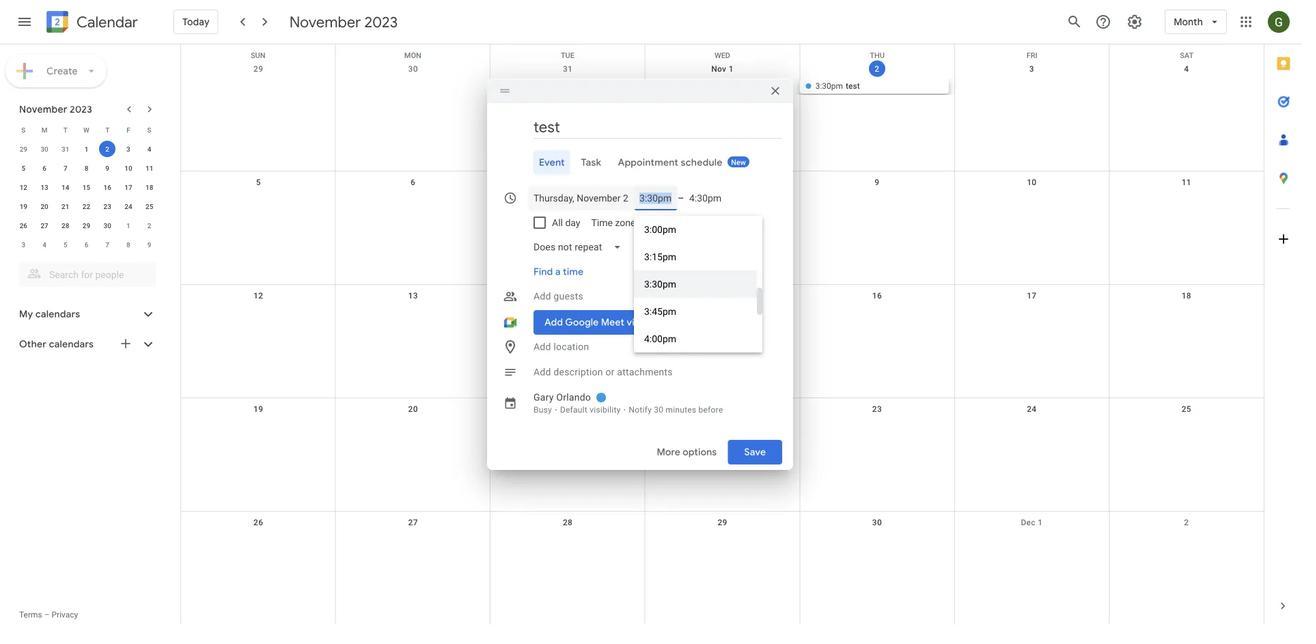 Task type: describe. For each thing, give the bounding box(es) containing it.
25 inside november 2023 grid
[[146, 202, 153, 210]]

row containing 3
[[13, 235, 160, 254]]

4 for 1
[[147, 145, 151, 153]]

all
[[552, 217, 563, 228]]

26 element
[[15, 217, 32, 234]]

9 inside row
[[147, 241, 151, 249]]

25 element
[[141, 198, 158, 215]]

21 inside row group
[[62, 202, 69, 210]]

2 cell from the left
[[336, 79, 491, 95]]

october 30 element
[[36, 141, 53, 157]]

time
[[563, 266, 584, 278]]

appointment
[[618, 156, 679, 169]]

2 inside december 2 element
[[147, 221, 151, 230]]

terms – privacy
[[19, 610, 78, 620]]

privacy
[[52, 610, 78, 620]]

11 for sun
[[1182, 178, 1192, 187]]

add location
[[534, 341, 589, 353]]

find
[[534, 266, 553, 278]]

sun
[[251, 51, 266, 60]]

13 inside 'element'
[[41, 183, 48, 191]]

december 4 element
[[36, 236, 53, 253]]

4:00pm option
[[634, 325, 757, 353]]

1 horizontal spatial 7
[[105, 241, 109, 249]]

29 inside 'october 29' element
[[20, 145, 27, 153]]

29 element
[[78, 217, 95, 234]]

time zone button
[[586, 210, 641, 235]]

9 for november 2023
[[105, 164, 109, 172]]

orlando
[[556, 392, 591, 403]]

24 element
[[120, 198, 137, 215]]

15 inside november 2023 grid
[[83, 183, 90, 191]]

20 element
[[36, 198, 53, 215]]

1 s from the left
[[21, 126, 26, 134]]

1 t from the left
[[63, 126, 68, 134]]

other calendars button
[[3, 333, 169, 355]]

other calendars
[[19, 338, 94, 351]]

26 for 1
[[20, 221, 27, 230]]

my calendars
[[19, 308, 80, 320]]

terms
[[19, 610, 42, 620]]

4 cell from the left
[[645, 79, 800, 95]]

21 element
[[57, 198, 74, 215]]

6 for november 2023
[[43, 164, 46, 172]]

1 horizontal spatial 2023
[[365, 12, 398, 31]]

visibility
[[590, 405, 621, 415]]

calendars for my calendars
[[35, 308, 80, 320]]

month button
[[1165, 5, 1227, 38]]

description
[[554, 367, 603, 378]]

wed
[[715, 51, 731, 60]]

0 horizontal spatial 8
[[84, 164, 88, 172]]

3:30pm test
[[816, 81, 860, 91]]

december 2 element
[[141, 217, 158, 234]]

11 element
[[141, 160, 158, 176]]

0 horizontal spatial 2023
[[70, 103, 92, 115]]

all day
[[552, 217, 580, 228]]

23 inside grid
[[872, 405, 882, 414]]

6 cell from the left
[[1109, 79, 1264, 95]]

3 for nov 1
[[1030, 64, 1035, 74]]

0 vertical spatial –
[[678, 193, 684, 204]]

new
[[731, 158, 746, 167]]

Add title text field
[[534, 117, 782, 137]]

4 for nov 1
[[1184, 64, 1189, 74]]

11 for november 2023
[[146, 164, 153, 172]]

0 horizontal spatial 4
[[43, 241, 46, 249]]

dec 1
[[1021, 518, 1043, 528]]

22 inside grid
[[718, 405, 727, 414]]

dec
[[1021, 518, 1036, 528]]

1 horizontal spatial tab list
[[1265, 44, 1302, 587]]

0 vertical spatial november
[[290, 12, 361, 31]]

december 6 element
[[78, 236, 95, 253]]

event
[[539, 156, 565, 169]]

2 s from the left
[[147, 126, 151, 134]]

20 inside grid
[[41, 202, 48, 210]]

find a time button
[[528, 260, 589, 284]]

1 down the 24 element
[[126, 221, 130, 230]]

october 29 element
[[15, 141, 32, 157]]

main drawer image
[[16, 14, 33, 30]]

w
[[83, 126, 89, 134]]

notify
[[629, 405, 652, 415]]

appointment schedule
[[618, 156, 723, 169]]

attachments
[[617, 367, 673, 378]]

22 inside november 2023 grid
[[83, 202, 90, 210]]

19 inside november 2023 grid
[[20, 202, 27, 210]]

2 t from the left
[[105, 126, 109, 134]]

23 element
[[99, 198, 116, 215]]

2 cell
[[97, 139, 118, 159]]

28 element
[[57, 217, 74, 234]]

29 inside 29 element
[[83, 221, 90, 230]]

6 for sun
[[411, 178, 416, 187]]

create button
[[5, 55, 107, 87]]

24 inside november 2023 grid
[[125, 202, 132, 210]]

5 for sun
[[256, 178, 261, 187]]

f
[[127, 126, 130, 134]]

3:45pm
[[644, 306, 677, 317]]

a
[[555, 266, 561, 278]]

15 element
[[78, 179, 95, 195]]

27 element
[[36, 217, 53, 234]]

row containing s
[[13, 120, 160, 139]]

test
[[846, 81, 860, 91]]

1 horizontal spatial 13
[[408, 291, 418, 301]]

find a time
[[534, 266, 584, 278]]

row containing 2
[[181, 58, 1264, 172]]

task button
[[576, 150, 607, 175]]

1 horizontal spatial 8
[[126, 241, 130, 249]]

november 2023 grid
[[13, 120, 160, 254]]

sat
[[1180, 51, 1194, 60]]

add for add description or attachments
[[534, 367, 551, 378]]

calendar
[[77, 13, 138, 32]]

task
[[581, 156, 602, 169]]

tab list containing event
[[498, 150, 782, 175]]

13 element
[[36, 179, 53, 195]]

settings menu image
[[1127, 14, 1143, 30]]

my
[[19, 308, 33, 320]]

start time list box
[[634, 216, 763, 353]]

gary
[[534, 392, 554, 403]]

5 cell from the left
[[955, 79, 1109, 95]]

schedule
[[681, 156, 723, 169]]

Search for people text field
[[27, 262, 148, 287]]

31 for nov 1
[[563, 64, 573, 74]]

my calendars button
[[3, 303, 169, 325]]

default
[[560, 405, 588, 415]]

row containing sun
[[181, 44, 1264, 60]]

25 inside grid
[[1182, 405, 1192, 414]]

18 element
[[141, 179, 158, 195]]

27 for dec 1
[[408, 518, 418, 528]]

12 element
[[15, 179, 32, 195]]

create
[[46, 65, 78, 77]]

grid containing 2
[[180, 44, 1264, 625]]



Task type: locate. For each thing, give the bounding box(es) containing it.
3 cell from the left
[[491, 79, 645, 95]]

1 horizontal spatial 12
[[254, 291, 263, 301]]

1 right nov
[[729, 64, 734, 74]]

10 inside grid
[[1027, 178, 1037, 187]]

3 inside grid
[[1030, 64, 1035, 74]]

0 horizontal spatial 3
[[22, 241, 25, 249]]

1 vertical spatial add
[[534, 341, 551, 353]]

0 vertical spatial 25
[[146, 202, 153, 210]]

december 3 element
[[15, 236, 32, 253]]

2 horizontal spatial 6
[[411, 178, 416, 187]]

1 vertical spatial november
[[19, 103, 67, 115]]

thu
[[870, 51, 885, 60]]

14 up 21 element
[[62, 183, 69, 191]]

1 vertical spatial 23
[[872, 405, 882, 414]]

zone
[[615, 217, 636, 228]]

4 inside grid
[[1184, 64, 1189, 74]]

month
[[1174, 16, 1203, 28]]

3:30pm for 3:30pm
[[644, 278, 677, 290]]

3 down 'fri'
[[1030, 64, 1035, 74]]

other
[[19, 338, 47, 351]]

None field
[[528, 235, 632, 260]]

october 31 element
[[57, 141, 74, 157]]

add
[[534, 291, 551, 302], [534, 341, 551, 353], [534, 367, 551, 378]]

tab list
[[1265, 44, 1302, 587], [498, 150, 782, 175]]

1 horizontal spatial 19
[[254, 405, 263, 414]]

1 add from the top
[[534, 291, 551, 302]]

1 vertical spatial november 2023
[[19, 103, 92, 115]]

row
[[181, 44, 1264, 60], [181, 58, 1264, 172], [13, 120, 160, 139], [13, 139, 160, 159], [13, 159, 160, 178], [181, 172, 1264, 285], [13, 178, 160, 197], [13, 197, 160, 216], [13, 216, 160, 235], [13, 235, 160, 254], [181, 285, 1264, 398], [181, 398, 1264, 512], [181, 512, 1264, 625]]

1 vertical spatial 9
[[875, 178, 880, 187]]

1 right dec at bottom
[[1038, 518, 1043, 528]]

7
[[64, 164, 67, 172], [565, 178, 570, 187], [105, 241, 109, 249]]

– right start time text box
[[678, 193, 684, 204]]

0 vertical spatial 28
[[62, 221, 69, 230]]

22 down the 15 element at the left of the page
[[83, 202, 90, 210]]

5
[[22, 164, 25, 172], [256, 178, 261, 187], [64, 241, 67, 249]]

tue
[[561, 51, 575, 60]]

19 inside grid
[[254, 405, 263, 414]]

11
[[146, 164, 153, 172], [1182, 178, 1192, 187]]

3 down 26 "element"
[[22, 241, 25, 249]]

1 horizontal spatial 23
[[872, 405, 882, 414]]

0 horizontal spatial tab list
[[498, 150, 782, 175]]

15 inside grid
[[718, 291, 727, 301]]

cell
[[181, 79, 336, 95], [336, 79, 491, 95], [491, 79, 645, 95], [645, 79, 800, 95], [955, 79, 1109, 95], [1109, 79, 1264, 95]]

0 horizontal spatial 20
[[41, 202, 48, 210]]

27
[[41, 221, 48, 230], [408, 518, 418, 528]]

19 element
[[15, 198, 32, 215]]

1 horizontal spatial s
[[147, 126, 151, 134]]

21 inside grid
[[563, 405, 573, 414]]

22
[[83, 202, 90, 210], [718, 405, 727, 414]]

busy
[[534, 405, 552, 415]]

28 for 1
[[62, 221, 69, 230]]

7 up start date text field
[[565, 178, 570, 187]]

25
[[146, 202, 153, 210], [1182, 405, 1192, 414]]

0 horizontal spatial november
[[19, 103, 67, 115]]

11 inside row group
[[146, 164, 153, 172]]

16 inside row group
[[104, 183, 111, 191]]

t up october 31 element
[[63, 126, 68, 134]]

1 vertical spatial 16
[[872, 291, 882, 301]]

december 1 element
[[120, 217, 137, 234]]

1 vertical spatial 26
[[254, 518, 263, 528]]

2 vertical spatial 3
[[22, 241, 25, 249]]

0 horizontal spatial 22
[[83, 202, 90, 210]]

1 vertical spatial 5
[[256, 178, 261, 187]]

3:00pm option
[[634, 216, 757, 243]]

12
[[20, 183, 27, 191], [254, 291, 263, 301]]

17 inside grid
[[1027, 291, 1037, 301]]

2023
[[365, 12, 398, 31], [70, 103, 92, 115]]

4 down sat
[[1184, 64, 1189, 74]]

23 inside grid
[[104, 202, 111, 210]]

1 horizontal spatial 14
[[563, 291, 573, 301]]

2 vertical spatial 4
[[43, 241, 46, 249]]

0 horizontal spatial 6
[[43, 164, 46, 172]]

5 inside december 5 "element"
[[64, 241, 67, 249]]

0 horizontal spatial 15
[[83, 183, 90, 191]]

1 vertical spatial 24
[[1027, 405, 1037, 414]]

december 8 element
[[120, 236, 137, 253]]

3:30pm for 3:30pm test
[[816, 81, 843, 91]]

1 vertical spatial 28
[[563, 518, 573, 528]]

1 vertical spatial 21
[[563, 405, 573, 414]]

18 inside grid
[[1182, 291, 1192, 301]]

1 horizontal spatial 18
[[1182, 291, 1192, 301]]

nov
[[712, 64, 727, 74]]

0 horizontal spatial 18
[[146, 183, 153, 191]]

31 down "tue"
[[563, 64, 573, 74]]

1 horizontal spatial 3
[[126, 145, 130, 153]]

0 horizontal spatial 9
[[105, 164, 109, 172]]

None search field
[[0, 257, 169, 287]]

1 vertical spatial 3:30pm
[[644, 278, 677, 290]]

fri
[[1027, 51, 1038, 60]]

9 inside grid
[[875, 178, 880, 187]]

3:45pm option
[[634, 298, 757, 325]]

–
[[678, 193, 684, 204], [44, 610, 50, 620]]

4 down 27 element
[[43, 241, 46, 249]]

add other calendars image
[[119, 337, 133, 351]]

4 up 11 element
[[147, 145, 151, 153]]

notify 30 minutes before
[[629, 405, 723, 415]]

28 for dec 1
[[563, 518, 573, 528]]

31 inside row group
[[62, 145, 69, 153]]

december 7 element
[[99, 236, 116, 253]]

14 inside row group
[[62, 183, 69, 191]]

add left 'location'
[[534, 341, 551, 353]]

1 horizontal spatial 3:30pm
[[816, 81, 843, 91]]

s
[[21, 126, 26, 134], [147, 126, 151, 134]]

3:30pm inside option
[[644, 278, 677, 290]]

21 down gary orlando
[[563, 405, 573, 414]]

26
[[20, 221, 27, 230], [254, 518, 263, 528]]

new element
[[728, 156, 750, 167]]

End time text field
[[690, 186, 722, 210]]

21 down 14 element
[[62, 202, 69, 210]]

t
[[63, 126, 68, 134], [105, 126, 109, 134]]

location
[[554, 341, 589, 353]]

9 for sun
[[875, 178, 880, 187]]

13
[[41, 183, 48, 191], [408, 291, 418, 301]]

0 vertical spatial 24
[[125, 202, 132, 210]]

8
[[84, 164, 88, 172], [126, 241, 130, 249]]

add guests
[[534, 291, 583, 302]]

14 inside grid
[[563, 291, 573, 301]]

time
[[591, 217, 613, 228]]

0 vertical spatial 4
[[1184, 64, 1189, 74]]

0 vertical spatial 9
[[105, 164, 109, 172]]

december 5 element
[[57, 236, 74, 253]]

3 up 10 element
[[126, 145, 130, 153]]

0 vertical spatial 12
[[20, 183, 27, 191]]

row group containing 29
[[13, 139, 160, 254]]

2 add from the top
[[534, 341, 551, 353]]

28 inside row group
[[62, 221, 69, 230]]

1 horizontal spatial 24
[[1027, 405, 1037, 414]]

0 horizontal spatial 17
[[125, 183, 132, 191]]

Start time text field
[[640, 186, 672, 210]]

0 vertical spatial 14
[[62, 183, 69, 191]]

18 inside 18 element
[[146, 183, 153, 191]]

10 for november 2023
[[125, 164, 132, 172]]

cell down 'fri'
[[955, 79, 1109, 95]]

add for add location
[[534, 341, 551, 353]]

1 horizontal spatial 5
[[64, 241, 67, 249]]

0 horizontal spatial 3:30pm
[[644, 278, 677, 290]]

today
[[182, 16, 210, 28]]

0 horizontal spatial 14
[[62, 183, 69, 191]]

add description or attachments
[[534, 367, 673, 378]]

0 vertical spatial 21
[[62, 202, 69, 210]]

row containing 29
[[13, 139, 160, 159]]

27 inside grid
[[408, 518, 418, 528]]

0 horizontal spatial 19
[[20, 202, 27, 210]]

10 for sun
[[1027, 178, 1037, 187]]

10 inside november 2023 grid
[[125, 164, 132, 172]]

3:15pm
[[644, 251, 677, 262]]

day
[[565, 217, 580, 228]]

1 horizontal spatial november 2023
[[290, 12, 398, 31]]

7 inside grid
[[565, 178, 570, 187]]

8 up the 15 element at the left of the page
[[84, 164, 88, 172]]

2 inside 2, today element
[[105, 145, 109, 153]]

0 vertical spatial 20
[[41, 202, 48, 210]]

november
[[290, 12, 361, 31], [19, 103, 67, 115]]

24
[[125, 202, 132, 210], [1027, 405, 1037, 414]]

11 inside grid
[[1182, 178, 1192, 187]]

14
[[62, 183, 69, 191], [563, 291, 573, 301]]

1 horizontal spatial 26
[[254, 518, 263, 528]]

10 element
[[120, 160, 137, 176]]

grid
[[180, 44, 1264, 625]]

26 for dec 1
[[254, 518, 263, 528]]

0 horizontal spatial november 2023
[[19, 103, 92, 115]]

today button
[[174, 5, 218, 38]]

3:30pm inside row
[[816, 81, 843, 91]]

3:30pm left test
[[816, 81, 843, 91]]

21
[[62, 202, 69, 210], [563, 405, 573, 414]]

calendar element
[[44, 8, 138, 38]]

15 up 22 element
[[83, 183, 90, 191]]

6 inside grid
[[411, 178, 416, 187]]

1 vertical spatial 2023
[[70, 103, 92, 115]]

add guests button
[[528, 284, 782, 309]]

17
[[125, 183, 132, 191], [1027, 291, 1037, 301]]

1 vertical spatial 13
[[408, 291, 418, 301]]

7 down 30 element
[[105, 241, 109, 249]]

0 vertical spatial 5
[[22, 164, 25, 172]]

3
[[1030, 64, 1035, 74], [126, 145, 130, 153], [22, 241, 25, 249]]

1 horizontal spatial 20
[[408, 405, 418, 414]]

1 down w
[[84, 145, 88, 153]]

10
[[125, 164, 132, 172], [1027, 178, 1037, 187]]

gary orlando
[[534, 392, 591, 403]]

1 vertical spatial 25
[[1182, 405, 1192, 414]]

0 horizontal spatial 10
[[125, 164, 132, 172]]

3 add from the top
[[534, 367, 551, 378]]

12 inside grid
[[254, 291, 263, 301]]

mon
[[404, 51, 422, 60]]

7 for november 2023
[[64, 164, 67, 172]]

row group
[[13, 139, 160, 254]]

6
[[43, 164, 46, 172], [411, 178, 416, 187], [84, 241, 88, 249]]

add up gary
[[534, 367, 551, 378]]

november 2023
[[290, 12, 398, 31], [19, 103, 92, 115]]

time zone
[[591, 217, 636, 228]]

4
[[1184, 64, 1189, 74], [147, 145, 151, 153], [43, 241, 46, 249]]

to element
[[678, 193, 684, 204]]

22 element
[[78, 198, 95, 215]]

0 vertical spatial 23
[[104, 202, 111, 210]]

14 element
[[57, 179, 74, 195]]

0 vertical spatial 2023
[[365, 12, 398, 31]]

1 horizontal spatial 6
[[84, 241, 88, 249]]

24 inside grid
[[1027, 405, 1037, 414]]

1 vertical spatial –
[[44, 610, 50, 620]]

t up 2 cell in the top of the page
[[105, 126, 109, 134]]

9
[[105, 164, 109, 172], [875, 178, 880, 187], [147, 241, 151, 249]]

3:00pm
[[644, 224, 677, 235]]

5 inside grid
[[256, 178, 261, 187]]

1 vertical spatial 12
[[254, 291, 263, 301]]

5 for november 2023
[[22, 164, 25, 172]]

16 inside grid
[[872, 291, 882, 301]]

1 vertical spatial 4
[[147, 145, 151, 153]]

– right terms "link"
[[44, 610, 50, 620]]

1 horizontal spatial 21
[[563, 405, 573, 414]]

nov 1
[[712, 64, 734, 74]]

22 right minutes
[[718, 405, 727, 414]]

3:30pm
[[816, 81, 843, 91], [644, 278, 677, 290]]

3:30pm option
[[634, 271, 757, 298]]

15
[[83, 183, 90, 191], [718, 291, 727, 301]]

before
[[699, 405, 723, 415]]

calendars inside "dropdown button"
[[49, 338, 94, 351]]

19
[[20, 202, 27, 210], [254, 405, 263, 414]]

0 vertical spatial 7
[[64, 164, 67, 172]]

18
[[146, 183, 153, 191], [1182, 291, 1192, 301]]

2
[[875, 64, 880, 73], [105, 145, 109, 153], [147, 221, 151, 230], [1184, 518, 1189, 528]]

0 vertical spatial november 2023
[[290, 12, 398, 31]]

or
[[606, 367, 615, 378]]

privacy link
[[52, 610, 78, 620]]

1 vertical spatial calendars
[[49, 338, 94, 351]]

2 horizontal spatial 5
[[256, 178, 261, 187]]

2 vertical spatial 9
[[147, 241, 151, 249]]

8 down december 1 element
[[126, 241, 130, 249]]

12 inside row group
[[20, 183, 27, 191]]

20
[[41, 202, 48, 210], [408, 405, 418, 414]]

26 inside "element"
[[20, 221, 27, 230]]

14 down time at the left of the page
[[563, 291, 573, 301]]

1 vertical spatial 18
[[1182, 291, 1192, 301]]

cell down mon
[[336, 79, 491, 95]]

1
[[729, 64, 734, 74], [84, 145, 88, 153], [126, 221, 130, 230], [1038, 518, 1043, 528]]

3:30pm down 3:15pm
[[644, 278, 677, 290]]

december 9 element
[[141, 236, 158, 253]]

31 for 1
[[62, 145, 69, 153]]

0 horizontal spatial 27
[[41, 221, 48, 230]]

3 for 1
[[126, 145, 130, 153]]

terms link
[[19, 610, 42, 620]]

20 inside grid
[[408, 405, 418, 414]]

calendars down my calendars dropdown button
[[49, 338, 94, 351]]

add inside dropdown button
[[534, 291, 551, 302]]

0 vertical spatial 27
[[41, 221, 48, 230]]

minutes
[[666, 405, 697, 415]]

m
[[41, 126, 47, 134]]

calendar heading
[[74, 13, 138, 32]]

4:00pm
[[644, 333, 677, 344]]

2 horizontal spatial 7
[[565, 178, 570, 187]]

30 element
[[99, 217, 116, 234]]

2 horizontal spatial 9
[[875, 178, 880, 187]]

2, today element
[[99, 141, 116, 157]]

cell down nov 1
[[645, 79, 800, 95]]

0 vertical spatial 31
[[563, 64, 573, 74]]

27 inside november 2023 grid
[[41, 221, 48, 230]]

2 vertical spatial 6
[[84, 241, 88, 249]]

cell down sat
[[1109, 79, 1264, 95]]

0 horizontal spatial 7
[[64, 164, 67, 172]]

0 horizontal spatial 16
[[104, 183, 111, 191]]

31 inside grid
[[563, 64, 573, 74]]

3:15pm option
[[634, 243, 757, 271]]

0 horizontal spatial t
[[63, 126, 68, 134]]

17 element
[[120, 179, 137, 195]]

s up 'october 29' element at top
[[21, 126, 26, 134]]

26 inside grid
[[254, 518, 263, 528]]

7 for sun
[[565, 178, 570, 187]]

31
[[563, 64, 573, 74], [62, 145, 69, 153]]

s right the f
[[147, 126, 151, 134]]

0 horizontal spatial 25
[[146, 202, 153, 210]]

29
[[254, 64, 263, 74], [20, 145, 27, 153], [83, 221, 90, 230], [718, 518, 727, 528]]

0 vertical spatial 8
[[84, 164, 88, 172]]

17 inside row group
[[125, 183, 132, 191]]

1 horizontal spatial 16
[[872, 291, 882, 301]]

27 for 1
[[41, 221, 48, 230]]

7 up 14 element
[[64, 164, 67, 172]]

calendars inside dropdown button
[[35, 308, 80, 320]]

0 vertical spatial 6
[[43, 164, 46, 172]]

1 horizontal spatial 17
[[1027, 291, 1037, 301]]

1 horizontal spatial 31
[[563, 64, 573, 74]]

1 cell from the left
[[181, 79, 336, 95]]

Start date text field
[[534, 190, 629, 206]]

default visibility
[[560, 405, 621, 415]]

calendars
[[35, 308, 80, 320], [49, 338, 94, 351]]

add down find
[[534, 291, 551, 302]]

calendars for other calendars
[[49, 338, 94, 351]]

0 horizontal spatial 26
[[20, 221, 27, 230]]

event button
[[534, 150, 570, 175]]

calendars up other calendars
[[35, 308, 80, 320]]

0 horizontal spatial –
[[44, 610, 50, 620]]

add for add guests
[[534, 291, 551, 302]]

0 horizontal spatial s
[[21, 126, 26, 134]]

1 vertical spatial 6
[[411, 178, 416, 187]]

cell down "tue"
[[491, 79, 645, 95]]

2 horizontal spatial 3
[[1030, 64, 1035, 74]]

guests
[[554, 291, 583, 302]]

1 vertical spatial 15
[[718, 291, 727, 301]]

1 vertical spatial 3
[[126, 145, 130, 153]]

0 horizontal spatial 5
[[22, 164, 25, 172]]

28 inside grid
[[563, 518, 573, 528]]

1 vertical spatial 19
[[254, 405, 263, 414]]

30
[[408, 64, 418, 74], [41, 145, 48, 153], [104, 221, 111, 230], [654, 405, 664, 415], [872, 518, 882, 528]]

23
[[104, 202, 111, 210], [872, 405, 882, 414]]

cell down sun
[[181, 79, 336, 95]]

16 element
[[99, 179, 116, 195]]

31 right the october 30 element
[[62, 145, 69, 153]]

15 down 3:15pm option
[[718, 291, 727, 301]]



Task type: vqa. For each thing, say whether or not it's contained in the screenshot.


